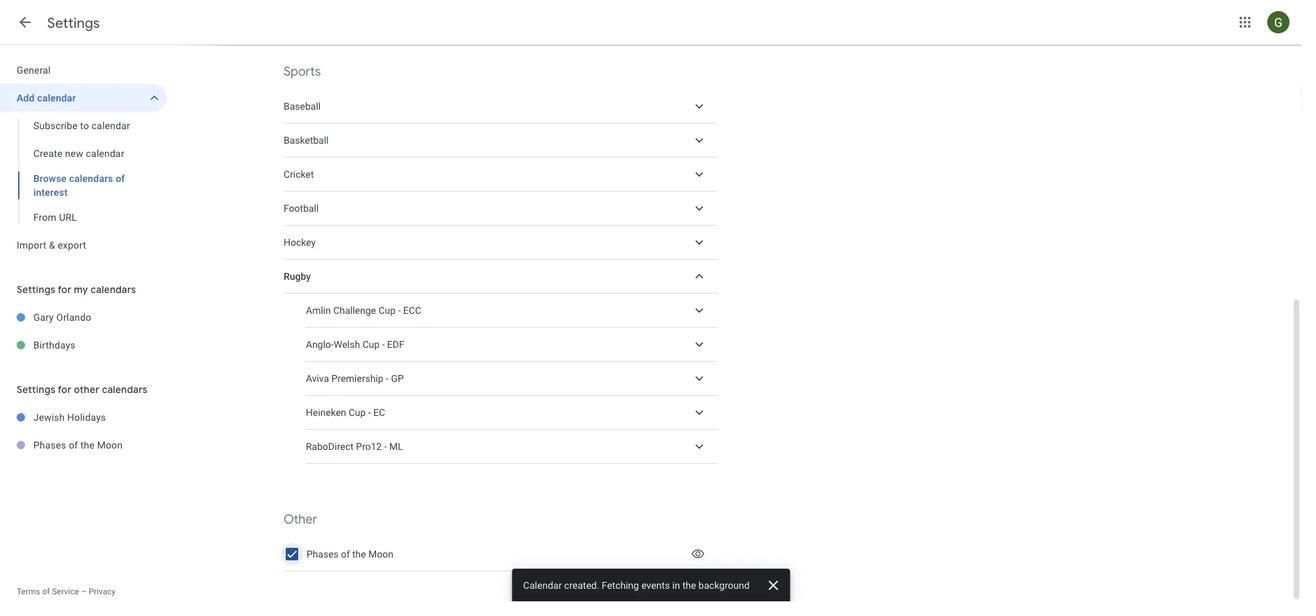Task type: describe. For each thing, give the bounding box(es) containing it.
calendar for subscribe to calendar
[[92, 120, 130, 131]]

birthdays tree item
[[0, 332, 167, 360]]

import
[[17, 240, 46, 251]]

1 horizontal spatial moon
[[369, 549, 394, 561]]

sports
[[284, 64, 321, 80]]

birthdays link
[[33, 332, 167, 360]]

fetching
[[602, 580, 639, 592]]

- for ml
[[384, 441, 387, 453]]

ml
[[389, 441, 403, 453]]

football
[[284, 203, 319, 214]]

my
[[74, 284, 88, 296]]

import & export
[[17, 240, 86, 251]]

- for ec
[[368, 407, 371, 419]]

privacy
[[89, 588, 116, 597]]

create new calendar
[[33, 148, 124, 159]]

phases of the moon link
[[33, 432, 167, 460]]

gary orlando tree item
[[0, 304, 167, 332]]

settings for my calendars tree
[[0, 304, 167, 360]]

2 vertical spatial the
[[683, 580, 696, 592]]

- inside tree item
[[398, 305, 401, 317]]

cup for welsh
[[363, 339, 380, 351]]

of inside 'tree item'
[[69, 440, 78, 451]]

–
[[81, 588, 87, 597]]

create
[[33, 148, 63, 159]]

amlin challenge cup - ecc tree item
[[306, 294, 718, 328]]

terms of service link
[[17, 588, 79, 597]]

cricket
[[284, 169, 314, 180]]

basketball tree item
[[284, 124, 718, 158]]

moon inside 'tree item'
[[97, 440, 123, 451]]

terms of service – privacy
[[17, 588, 116, 597]]

football tree item
[[284, 192, 718, 226]]

terms
[[17, 588, 40, 597]]

background
[[699, 580, 750, 592]]

add calendar
[[17, 92, 76, 104]]

export
[[58, 240, 86, 251]]

welsh
[[334, 339, 360, 351]]

privacy link
[[89, 588, 116, 597]]

url
[[59, 212, 77, 223]]

in
[[673, 580, 680, 592]]

service
[[52, 588, 79, 597]]

anglo-welsh cup - edf tree item
[[306, 328, 718, 362]]

settings for settings for other calendars
[[17, 384, 55, 396]]

calendars inside browse calendars of interest
[[69, 173, 113, 184]]

settings for settings
[[47, 14, 100, 32]]

ec
[[373, 407, 385, 419]]

- for gp
[[386, 373, 389, 385]]

heineken cup - ec tree item
[[306, 396, 718, 430]]

interest
[[33, 187, 68, 198]]

anglo-
[[306, 339, 334, 351]]

subscribe
[[33, 120, 78, 131]]

- left edf
[[382, 339, 385, 351]]

rabodirect
[[306, 441, 354, 453]]

rabodirect pro12 - ml
[[306, 441, 403, 453]]

jewish holidays link
[[33, 404, 167, 432]]

baseball tree item
[[284, 90, 718, 124]]

other
[[284, 512, 317, 528]]

jewish holidays
[[33, 412, 106, 424]]

of inside browse calendars of interest
[[116, 173, 125, 184]]

settings for other calendars
[[17, 384, 148, 396]]

amlin
[[306, 305, 331, 317]]

amlin challenge cup - ecc
[[306, 305, 422, 317]]

aviva premiership - gp
[[306, 373, 404, 385]]

other
[[74, 384, 100, 396]]

rugby
[[284, 271, 311, 283]]



Task type: vqa. For each thing, say whether or not it's contained in the screenshot.
THE CALENDAR element at the top left of the page
no



Task type: locate. For each thing, give the bounding box(es) containing it.
cup inside tree item
[[379, 305, 396, 317]]

settings up jewish
[[17, 384, 55, 396]]

cup for challenge
[[379, 305, 396, 317]]

add
[[17, 92, 35, 104]]

- left ml
[[384, 441, 387, 453]]

gary orlando
[[33, 312, 91, 323]]

holidays
[[67, 412, 106, 424]]

calendar
[[37, 92, 76, 104], [92, 120, 130, 131], [86, 148, 124, 159]]

tree containing general
[[0, 56, 167, 259]]

for
[[58, 284, 71, 296], [58, 384, 71, 396]]

calendars
[[69, 173, 113, 184], [91, 284, 136, 296], [102, 384, 148, 396]]

cup left "ecc"
[[379, 305, 396, 317]]

to
[[80, 120, 89, 131]]

settings up gary
[[17, 284, 55, 296]]

1 vertical spatial cup
[[363, 339, 380, 351]]

challenge
[[333, 305, 376, 317]]

calendar created. fetching events in the background
[[523, 580, 750, 592]]

gary
[[33, 312, 54, 323]]

1 for from the top
[[58, 284, 71, 296]]

1 vertical spatial phases of the moon
[[307, 549, 394, 561]]

calendars right my
[[91, 284, 136, 296]]

1 vertical spatial the
[[352, 549, 366, 561]]

add calendar tree item
[[0, 84, 167, 112]]

general
[[17, 64, 51, 76]]

0 horizontal spatial phases
[[33, 440, 66, 451]]

aviva premiership - gp tree item
[[306, 362, 718, 396]]

cup inside tree item
[[349, 407, 366, 419]]

group containing subscribe to calendar
[[0, 112, 167, 232]]

phases inside 'tree item'
[[33, 440, 66, 451]]

for left my
[[58, 284, 71, 296]]

created.
[[564, 580, 600, 592]]

calendar right the to
[[92, 120, 130, 131]]

0 vertical spatial phases of the moon
[[33, 440, 123, 451]]

1 vertical spatial phases
[[307, 549, 339, 561]]

- left ec
[[368, 407, 371, 419]]

calendar for create new calendar
[[86, 148, 124, 159]]

events
[[642, 580, 670, 592]]

0 horizontal spatial the
[[81, 440, 95, 451]]

2 vertical spatial calendars
[[102, 384, 148, 396]]

calendars for my
[[91, 284, 136, 296]]

0 vertical spatial phases
[[33, 440, 66, 451]]

calendars up jewish holidays link
[[102, 384, 148, 396]]

cup
[[379, 305, 396, 317], [363, 339, 380, 351], [349, 407, 366, 419]]

phases down "other"
[[307, 549, 339, 561]]

0 vertical spatial settings
[[47, 14, 100, 32]]

calendar right new
[[86, 148, 124, 159]]

hockey tree item
[[284, 226, 718, 260]]

baseball
[[284, 101, 321, 112]]

phases down jewish
[[33, 440, 66, 451]]

go back image
[[17, 14, 33, 31]]

moon
[[97, 440, 123, 451], [369, 549, 394, 561]]

jewish
[[33, 412, 65, 424]]

cup right 'welsh'
[[363, 339, 380, 351]]

calendar up subscribe
[[37, 92, 76, 104]]

ecc
[[403, 305, 422, 317]]

settings for my calendars
[[17, 284, 136, 296]]

rugby tree item
[[284, 260, 718, 294]]

basketball
[[284, 135, 329, 146]]

anglo-welsh cup - edf
[[306, 339, 405, 351]]

2 vertical spatial settings
[[17, 384, 55, 396]]

new
[[65, 148, 83, 159]]

settings for other calendars tree
[[0, 404, 167, 460]]

1 vertical spatial moon
[[369, 549, 394, 561]]

from url
[[33, 212, 77, 223]]

the inside 'tree item'
[[81, 440, 95, 451]]

- left "ecc"
[[398, 305, 401, 317]]

the
[[81, 440, 95, 451], [352, 549, 366, 561], [683, 580, 696, 592]]

phases of the moon inside 'tree item'
[[33, 440, 123, 451]]

jewish holidays tree item
[[0, 404, 167, 432]]

1 horizontal spatial the
[[352, 549, 366, 561]]

heineken cup - ec
[[306, 407, 385, 419]]

cricket tree item
[[284, 158, 718, 192]]

phases
[[33, 440, 66, 451], [307, 549, 339, 561]]

settings heading
[[47, 14, 100, 32]]

settings for settings for my calendars
[[17, 284, 55, 296]]

0 vertical spatial calendars
[[69, 173, 113, 184]]

birthdays
[[33, 340, 75, 351]]

pro12
[[356, 441, 382, 453]]

for for my
[[58, 284, 71, 296]]

2 for from the top
[[58, 384, 71, 396]]

rabodirect pro12 - ml tree item
[[306, 430, 718, 465]]

-
[[398, 305, 401, 317], [382, 339, 385, 351], [386, 373, 389, 385], [368, 407, 371, 419], [384, 441, 387, 453]]

phases of the moon
[[33, 440, 123, 451], [307, 549, 394, 561]]

heineken
[[306, 407, 346, 419]]

0 vertical spatial calendar
[[37, 92, 76, 104]]

0 vertical spatial the
[[81, 440, 95, 451]]

for for other
[[58, 384, 71, 396]]

group
[[0, 112, 167, 232]]

gp
[[391, 373, 404, 385]]

calendar inside add calendar 'tree item'
[[37, 92, 76, 104]]

2 vertical spatial cup
[[349, 407, 366, 419]]

edf
[[387, 339, 405, 351]]

tree
[[0, 56, 167, 259]]

phases of the moon tree item
[[0, 432, 167, 460]]

0 vertical spatial cup
[[379, 305, 396, 317]]

browse
[[33, 173, 67, 184]]

calendar
[[523, 580, 562, 592]]

from
[[33, 212, 56, 223]]

of
[[116, 173, 125, 184], [69, 440, 78, 451], [341, 549, 350, 561], [42, 588, 50, 597]]

2 vertical spatial calendar
[[86, 148, 124, 159]]

- left "gp" on the left of the page
[[386, 373, 389, 385]]

1 vertical spatial for
[[58, 384, 71, 396]]

for left other
[[58, 384, 71, 396]]

1 horizontal spatial phases of the moon
[[307, 549, 394, 561]]

1 horizontal spatial phases
[[307, 549, 339, 561]]

1 vertical spatial calendar
[[92, 120, 130, 131]]

&
[[49, 240, 55, 251]]

cup inside tree item
[[363, 339, 380, 351]]

cup left ec
[[349, 407, 366, 419]]

hockey
[[284, 237, 316, 248]]

subscribe to calendar
[[33, 120, 130, 131]]

phases of the moon down "other"
[[307, 549, 394, 561]]

0 vertical spatial for
[[58, 284, 71, 296]]

settings
[[47, 14, 100, 32], [17, 284, 55, 296], [17, 384, 55, 396]]

premiership
[[332, 373, 384, 385]]

calendars down create new calendar at the top
[[69, 173, 113, 184]]

1 vertical spatial calendars
[[91, 284, 136, 296]]

0 horizontal spatial moon
[[97, 440, 123, 451]]

1 vertical spatial settings
[[17, 284, 55, 296]]

0 vertical spatial moon
[[97, 440, 123, 451]]

2 horizontal spatial the
[[683, 580, 696, 592]]

- inside tree item
[[368, 407, 371, 419]]

aviva
[[306, 373, 329, 385]]

settings right go back image
[[47, 14, 100, 32]]

orlando
[[56, 312, 91, 323]]

calendars for other
[[102, 384, 148, 396]]

browse calendars of interest
[[33, 173, 125, 198]]

phases of the moon down jewish holidays tree item
[[33, 440, 123, 451]]

0 horizontal spatial phases of the moon
[[33, 440, 123, 451]]



